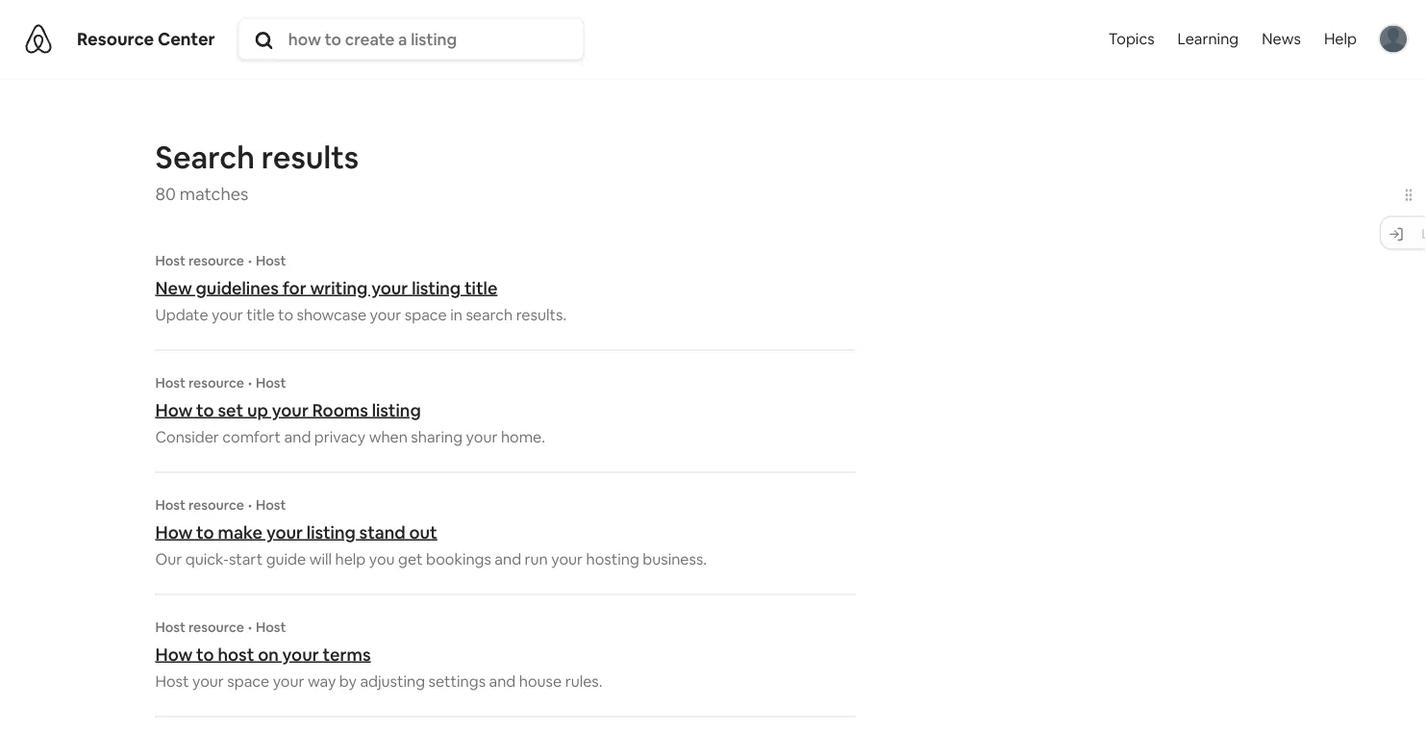 Task type: describe. For each thing, give the bounding box(es) containing it.
listing inside host resource • host how to set up your rooms listing consider comfort and privacy when sharing your home.
[[372, 399, 421, 421]]

host resource • host how to host on your terms host your space your way by adjusting settings and house rules.
[[155, 618, 603, 691]]

new
[[155, 276, 192, 299]]

start
[[229, 549, 263, 569]]

resource center
[[77, 28, 215, 50]]

how to set up your rooms listing element
[[155, 374, 856, 449]]

search
[[155, 137, 255, 177]]

consider
[[155, 427, 219, 447]]

settings
[[429, 671, 486, 691]]

• for for
[[248, 251, 252, 269]]

topics
[[1109, 29, 1155, 48]]

our
[[155, 549, 182, 569]]

your right showcase at top
[[370, 305, 402, 325]]

your left the way
[[273, 671, 304, 691]]

and inside host resource • host how to set up your rooms listing consider comfort and privacy when sharing your home.
[[284, 427, 311, 447]]

results.
[[516, 305, 567, 325]]

by
[[339, 671, 357, 691]]

listing inside host resource • host how to make your listing stand out our quick-start guide will help you get bookings and run your hosting business.
[[307, 521, 356, 543]]

host resource • host how to set up your rooms listing consider comfort and privacy when sharing your home.
[[155, 374, 546, 447]]

to inside host resource • host new guidelines for writing your listing title update your title to showcase your space in search results.
[[278, 305, 294, 325]]

house
[[519, 671, 562, 691]]

listing inside host resource • host new guidelines for writing your listing title update your title to showcase your space in search results.
[[412, 276, 461, 299]]

topics button
[[1105, 0, 1159, 81]]

results
[[261, 137, 359, 177]]

on
[[258, 643, 279, 666]]

showcase
[[297, 305, 367, 325]]

way
[[308, 671, 336, 691]]

your down how to set up your rooms listing link
[[466, 427, 498, 447]]

to for host
[[196, 643, 214, 666]]

1 horizontal spatial title
[[465, 276, 498, 299]]

help
[[335, 549, 366, 569]]

resource for make
[[188, 496, 244, 513]]

news button
[[1251, 0, 1313, 77]]

your up guide
[[266, 521, 303, 543]]

to for make
[[196, 521, 214, 543]]

out
[[409, 521, 437, 543]]

how for how to make your listing stand out
[[155, 521, 193, 543]]

host
[[218, 643, 254, 666]]

matches
[[180, 182, 249, 205]]

center
[[158, 28, 215, 50]]

• for host
[[248, 618, 252, 635]]

how to set up your rooms listing link
[[155, 399, 856, 422]]

news
[[1262, 29, 1302, 48]]

rooms
[[312, 399, 368, 421]]

how to host on your terms link
[[155, 643, 856, 666]]

how to make your listing stand out element
[[155, 496, 856, 571]]

set
[[218, 399, 244, 421]]

writing
[[310, 276, 368, 299]]

learning button
[[1167, 0, 1251, 77]]

your down host
[[192, 671, 224, 691]]

sharing
[[411, 427, 463, 447]]

terms
[[323, 643, 371, 666]]

space inside host resource • host how to host on your terms host your space your way by adjusting settings and house rules.
[[227, 671, 270, 691]]

when
[[369, 427, 408, 447]]

1 vertical spatial title
[[247, 305, 275, 325]]



Task type: locate. For each thing, give the bounding box(es) containing it.
listing
[[412, 276, 461, 299], [372, 399, 421, 421], [307, 521, 356, 543]]

rules.
[[565, 671, 603, 691]]

to
[[278, 305, 294, 325], [196, 399, 214, 421], [196, 521, 214, 543], [196, 643, 214, 666]]

resource center link
[[77, 28, 215, 50]]

your down guidelines
[[212, 305, 243, 325]]

title down guidelines
[[247, 305, 275, 325]]

0 vertical spatial and
[[284, 427, 311, 447]]

to down for at the left
[[278, 305, 294, 325]]

• up make
[[248, 496, 252, 513]]

2 vertical spatial how
[[155, 643, 193, 666]]

• up guidelines
[[248, 251, 252, 269]]

resource for set
[[188, 374, 244, 391]]

4 • from the top
[[248, 618, 252, 635]]

home.
[[501, 427, 546, 447]]

how up our
[[155, 521, 193, 543]]

your right writing
[[372, 276, 408, 299]]

hosting
[[586, 549, 640, 569]]

new guidelines for writing your listing title link
[[155, 276, 856, 300]]

2 how from the top
[[155, 521, 193, 543]]

how
[[155, 399, 193, 421], [155, 521, 193, 543], [155, 643, 193, 666]]

0 horizontal spatial space
[[227, 671, 270, 691]]

space inside host resource • host new guidelines for writing your listing title update your title to showcase your space in search results.
[[405, 305, 447, 325]]

search results 80 matches
[[155, 137, 359, 205]]

host resource • host how to make your listing stand out our quick-start guide will help you get bookings and run your hosting business.
[[155, 496, 707, 569]]

guide
[[266, 549, 306, 569]]

resource up make
[[188, 496, 244, 513]]

•
[[248, 251, 252, 269], [248, 374, 252, 391], [248, 496, 252, 513], [248, 618, 252, 635]]

and down how to make your listing stand out 'link'
[[495, 549, 522, 569]]

stand
[[359, 521, 406, 543]]

host
[[155, 251, 186, 269], [256, 251, 286, 269], [155, 374, 186, 391], [256, 374, 286, 391], [155, 496, 186, 513], [256, 496, 286, 513], [155, 618, 186, 635], [256, 618, 286, 635], [155, 671, 189, 691]]

space down host
[[227, 671, 270, 691]]

resource inside host resource • host how to set up your rooms listing consider comfort and privacy when sharing your home.
[[188, 374, 244, 391]]

1 horizontal spatial space
[[405, 305, 447, 325]]

0 vertical spatial how
[[155, 399, 193, 421]]

title
[[465, 276, 498, 299], [247, 305, 275, 325]]

resource inside host resource • host how to make your listing stand out our quick-start guide will help you get bookings and run your hosting business.
[[188, 496, 244, 513]]

adjusting
[[360, 671, 425, 691]]

search
[[466, 305, 513, 325]]

your right on
[[282, 643, 319, 666]]

Search text field
[[288, 29, 580, 50]]

to left host
[[196, 643, 214, 666]]

and left privacy in the bottom left of the page
[[284, 427, 311, 447]]

to left set
[[196, 399, 214, 421]]

how for how to host on your terms
[[155, 643, 193, 666]]

host resource • host new guidelines for writing your listing title update your title to showcase your space in search results.
[[155, 251, 567, 325]]

help
[[1325, 29, 1358, 48]]

0 vertical spatial listing
[[412, 276, 461, 299]]

• inside host resource • host how to host on your terms host your space your way by adjusting settings and house rules.
[[248, 618, 252, 635]]

resource
[[188, 251, 244, 269], [188, 374, 244, 391], [188, 496, 244, 513], [188, 618, 244, 635]]

comfort
[[223, 427, 281, 447]]

guidelines
[[196, 276, 279, 299]]

• inside host resource • host how to set up your rooms listing consider comfort and privacy when sharing your home.
[[248, 374, 252, 391]]

4 resource from the top
[[188, 618, 244, 635]]

up
[[247, 399, 268, 421]]

0 horizontal spatial title
[[247, 305, 275, 325]]

to inside host resource • host how to set up your rooms listing consider comfort and privacy when sharing your home.
[[196, 399, 214, 421]]

your right up
[[272, 399, 309, 421]]

• inside host resource • host new guidelines for writing your listing title update your title to showcase your space in search results.
[[248, 251, 252, 269]]

1 vertical spatial space
[[227, 671, 270, 691]]

to inside host resource • host how to make your listing stand out our quick-start guide will help you get bookings and run your hosting business.
[[196, 521, 214, 543]]

listing up the will
[[307, 521, 356, 543]]

how to make your listing stand out link
[[155, 521, 856, 544]]

bookings
[[426, 549, 491, 569]]

how to host on your terms element
[[155, 618, 856, 693]]

80
[[155, 182, 176, 205]]

3 resource from the top
[[188, 496, 244, 513]]

you
[[369, 549, 395, 569]]

privacy
[[314, 427, 366, 447]]

1 resource from the top
[[188, 251, 244, 269]]

• for make
[[248, 496, 252, 513]]

listing up 'when'
[[372, 399, 421, 421]]

resource for for
[[188, 251, 244, 269]]

listing up in
[[412, 276, 461, 299]]

1 • from the top
[[248, 251, 252, 269]]

to up quick-
[[196, 521, 214, 543]]

3 • from the top
[[248, 496, 252, 513]]

business.
[[643, 549, 707, 569]]

how inside host resource • host how to host on your terms host your space your way by adjusting settings and house rules.
[[155, 643, 193, 666]]

and inside host resource • host how to make your listing stand out our quick-start guide will help you get bookings and run your hosting business.
[[495, 549, 522, 569]]

quick-
[[185, 549, 229, 569]]

2 resource from the top
[[188, 374, 244, 391]]

2 vertical spatial and
[[489, 671, 516, 691]]

how up consider
[[155, 399, 193, 421]]

1 vertical spatial listing
[[372, 399, 421, 421]]

to inside host resource • host how to host on your terms host your space your way by adjusting settings and house rules.
[[196, 643, 214, 666]]

new guidelines for writing your listing title element
[[155, 251, 856, 327]]

and
[[284, 427, 311, 447], [495, 549, 522, 569], [489, 671, 516, 691]]

space left in
[[405, 305, 447, 325]]

1 how from the top
[[155, 399, 193, 421]]

0 vertical spatial title
[[465, 276, 498, 299]]

resource up host
[[188, 618, 244, 635]]

1 vertical spatial how
[[155, 521, 193, 543]]

get
[[398, 549, 423, 569]]

resource up set
[[188, 374, 244, 391]]

• inside host resource • host how to make your listing stand out our quick-start guide will help you get bookings and run your hosting business.
[[248, 496, 252, 513]]

learning
[[1178, 29, 1239, 48]]

title up search
[[465, 276, 498, 299]]

how inside host resource • host how to make your listing stand out our quick-start guide will help you get bookings and run your hosting business.
[[155, 521, 193, 543]]

in
[[450, 305, 463, 325]]

your right run
[[552, 549, 583, 569]]

3 how from the top
[[155, 643, 193, 666]]

2 vertical spatial listing
[[307, 521, 356, 543]]

• up up
[[248, 374, 252, 391]]

how for how to set up your rooms listing
[[155, 399, 193, 421]]

john's account image
[[1381, 25, 1408, 52]]

resource up guidelines
[[188, 251, 244, 269]]

update
[[155, 305, 208, 325]]

help link
[[1313, 0, 1369, 77]]

0 vertical spatial space
[[405, 305, 447, 325]]

and inside host resource • host how to host on your terms host your space your way by adjusting settings and house rules.
[[489, 671, 516, 691]]

• for set
[[248, 374, 252, 391]]

how left host
[[155, 643, 193, 666]]

• up host
[[248, 618, 252, 635]]

to for set
[[196, 399, 214, 421]]

how inside host resource • host how to set up your rooms listing consider comfort and privacy when sharing your home.
[[155, 399, 193, 421]]

resource inside host resource • host how to host on your terms host your space your way by adjusting settings and house rules.
[[188, 618, 244, 635]]

and down how to host on your terms link
[[489, 671, 516, 691]]

2 • from the top
[[248, 374, 252, 391]]

run
[[525, 549, 548, 569]]

make
[[218, 521, 263, 543]]

1 vertical spatial and
[[495, 549, 522, 569]]

will
[[309, 549, 332, 569]]

resource
[[77, 28, 154, 50]]

your
[[372, 276, 408, 299], [212, 305, 243, 325], [370, 305, 402, 325], [272, 399, 309, 421], [466, 427, 498, 447], [266, 521, 303, 543], [552, 549, 583, 569], [282, 643, 319, 666], [192, 671, 224, 691], [273, 671, 304, 691]]

resource for host
[[188, 618, 244, 635]]

resource inside host resource • host new guidelines for writing your listing title update your title to showcase your space in search results.
[[188, 251, 244, 269]]

for
[[283, 276, 307, 299]]

space
[[405, 305, 447, 325], [227, 671, 270, 691]]



Task type: vqa. For each thing, say whether or not it's contained in the screenshot.
fourth • from the bottom of the page
yes



